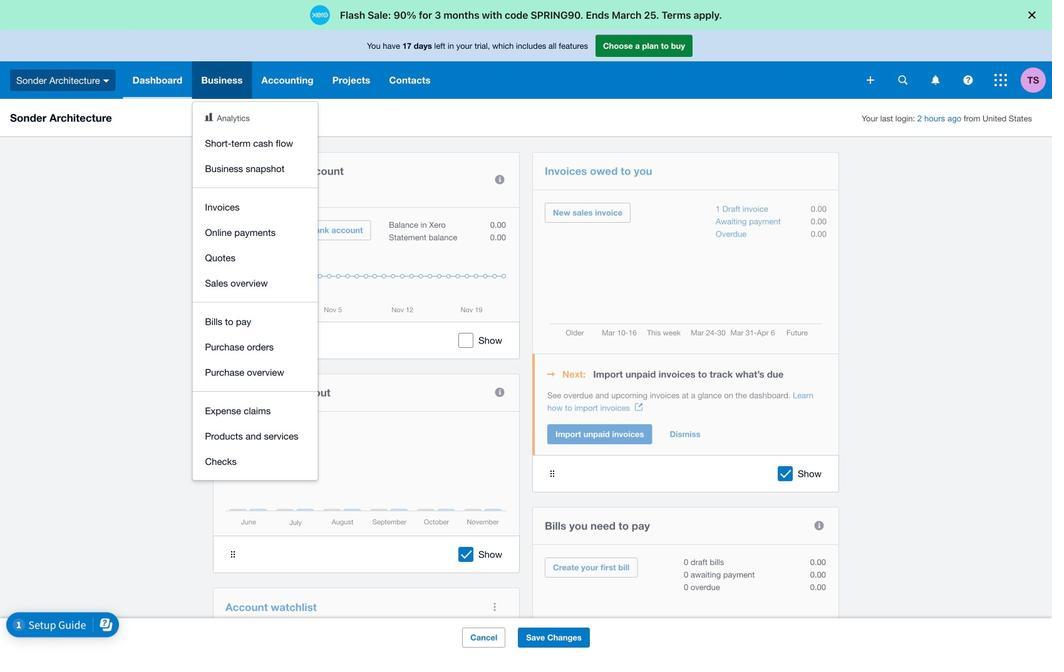 Task type: locate. For each thing, give the bounding box(es) containing it.
header chart image
[[204, 113, 213, 121]]

opens in a new tab image
[[635, 404, 642, 411]]

list box
[[192, 102, 318, 481]]

svg image
[[898, 75, 908, 85], [932, 75, 940, 85], [963, 75, 973, 85], [867, 76, 874, 84], [103, 79, 109, 83]]

group
[[192, 102, 318, 481]]

banner
[[0, 30, 1052, 481]]

dialog
[[0, 0, 1052, 30]]



Task type: describe. For each thing, give the bounding box(es) containing it.
panel body document
[[547, 390, 827, 415]]

svg image
[[994, 74, 1007, 86]]



Task type: vqa. For each thing, say whether or not it's contained in the screenshot.
Cancel
no



